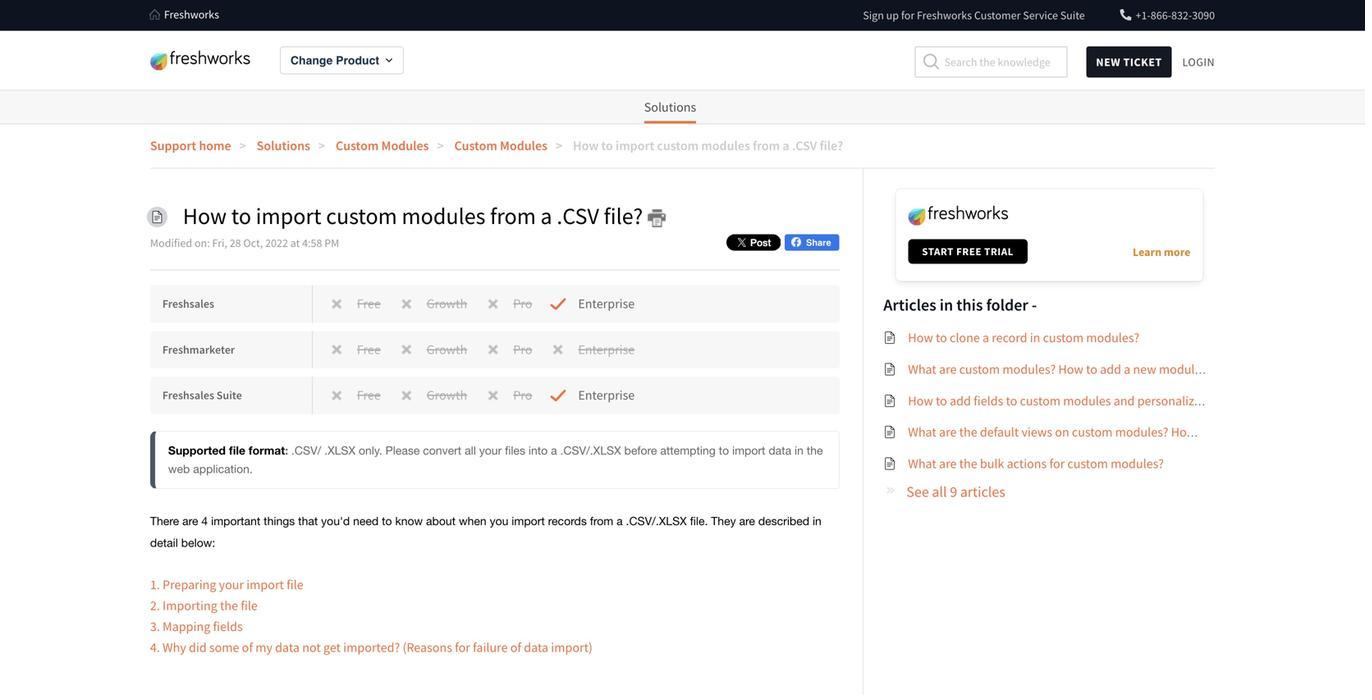 Task type: locate. For each thing, give the bounding box(es) containing it.
2 horizontal spatial modules
[[1063, 393, 1111, 409]]

1 vertical spatial solutions
[[257, 137, 310, 154]]

2 enterprise from the top
[[578, 341, 635, 358]]

freshworks link
[[149, 0, 219, 30]]

growth for freshmarketer
[[427, 341, 467, 358]]

1 vertical spatial growth
[[427, 341, 467, 358]]

1 vertical spatial pro
[[513, 341, 532, 358]]

0 vertical spatial .csv/.xlsx
[[560, 444, 621, 457]]

from inside there are 4 important things that you'd need to know about when you import records from a .csv/.xlsx file. they are described in detail below:
[[590, 514, 613, 528]]

your up 2. importing the file link
[[219, 577, 244, 593]]

0 horizontal spatial modules
[[381, 137, 429, 154]]

.csv/.xlsx left before
[[560, 444, 621, 457]]

views
[[1022, 424, 1052, 441], [1293, 424, 1324, 441]]

0 vertical spatial add
[[1100, 361, 1121, 378]]

using
[[1326, 424, 1356, 441]]

module?
[[1159, 361, 1207, 378]]

1 of from the left
[[242, 640, 253, 656]]

search image
[[923, 54, 939, 70]]

2 pro from the top
[[513, 341, 532, 358]]

fields up some
[[213, 619, 243, 635]]

what for what are custom modules? how to add a new module?
[[908, 361, 936, 378]]

freshsales down freshmarketer at left
[[162, 388, 214, 403]]

the down 1. preparing your import file link
[[220, 598, 238, 614]]

0 vertical spatial file?
[[820, 137, 843, 154]]

are down clone
[[939, 361, 957, 378]]

add down clone
[[950, 393, 971, 409]]

create
[[1213, 424, 1247, 441]]

0 horizontal spatial views
[[1022, 424, 1052, 441]]

of
[[242, 640, 253, 656], [510, 640, 521, 656]]

1 horizontal spatial custom
[[454, 137, 497, 154]]

file
[[229, 444, 245, 457], [287, 577, 304, 593], [241, 598, 258, 614]]

0 horizontal spatial .csv
[[557, 201, 599, 230]]

suite
[[1060, 8, 1085, 22], [217, 388, 242, 403]]

1 horizontal spatial your
[[479, 444, 502, 457]]

suite up supported file format :
[[217, 388, 242, 403]]

in up described on the bottom right
[[795, 444, 804, 457]]

free
[[357, 295, 381, 312], [357, 341, 381, 358], [357, 387, 381, 404]]

your inside 1. preparing your import file 2. importing the file 3. mapping fields 4. why did some of my data not get imported? (reasons for failure of data import)
[[219, 577, 244, 593]]

for left failure
[[455, 640, 470, 656]]

solutions link
[[644, 91, 696, 123], [257, 137, 333, 154]]

2 horizontal spatial from
[[753, 137, 780, 154]]

all left 9
[[932, 483, 947, 501]]

-
[[1032, 295, 1037, 315]]

.csv/.xlsx
[[560, 444, 621, 457], [626, 514, 687, 528]]

0 horizontal spatial custom
[[336, 137, 379, 154]]

application.
[[193, 462, 253, 476]]

1 horizontal spatial custom modules
[[454, 137, 548, 154]]

0 vertical spatial modules
[[701, 137, 750, 154]]

1 modules from the left
[[381, 137, 429, 154]]

enterprise
[[578, 295, 635, 312], [578, 341, 635, 358], [578, 387, 635, 404]]

3 free from the top
[[357, 387, 381, 404]]

freshsales suite
[[162, 388, 242, 403]]

0 horizontal spatial all
[[465, 444, 476, 457]]

+1-866-832-3090
[[1136, 8, 1215, 22]]

0 horizontal spatial .csv/.xlsx
[[560, 444, 621, 457]]

1 horizontal spatial views
[[1293, 424, 1324, 441]]

1 vertical spatial fields
[[213, 619, 243, 635]]

0 horizontal spatial of
[[242, 640, 253, 656]]

2022
[[265, 235, 288, 250]]

mapping
[[163, 619, 210, 635]]

1 horizontal spatial of
[[510, 640, 521, 656]]

modules
[[381, 137, 429, 154], [500, 137, 548, 154]]

ticket
[[1123, 54, 1162, 69]]

modules? down and
[[1115, 424, 1168, 441]]

1 what from the top
[[908, 361, 936, 378]]

1 vertical spatial .csv
[[557, 201, 599, 230]]

1 custom modules from the left
[[336, 137, 429, 154]]

1 custom from the left
[[336, 137, 379, 154]]

0 vertical spatial .csv
[[792, 137, 817, 154]]

modules? down what are the default views on custom modules? how to create custom views using fi on the bottom
[[1111, 456, 1164, 472]]

in right described on the bottom right
[[813, 514, 822, 528]]

3 what from the top
[[908, 456, 936, 472]]

in
[[940, 295, 953, 315], [1030, 330, 1040, 346], [795, 444, 804, 457], [813, 514, 822, 528]]

solutions link right home in the left of the page
[[257, 137, 333, 154]]

of left my
[[242, 640, 253, 656]]

modules?
[[1086, 330, 1139, 346], [1003, 361, 1056, 378], [1115, 424, 1168, 441], [1111, 456, 1164, 472]]

modules? for on
[[1115, 424, 1168, 441]]

1 vertical spatial suite
[[217, 388, 242, 403]]

learn
[[1133, 245, 1162, 260]]

clone
[[950, 330, 980, 346]]

0 vertical spatial from
[[753, 137, 780, 154]]

.xlsx
[[324, 444, 355, 457]]

please
[[386, 444, 420, 457]]

are for important
[[182, 514, 198, 528]]

2 vertical spatial from
[[590, 514, 613, 528]]

in inside there are 4 important things that you'd need to know about when you import records from a .csv/.xlsx file. they are described in detail below:
[[813, 514, 822, 528]]

files
[[505, 444, 525, 457]]

for right 'actions' at bottom right
[[1049, 456, 1065, 472]]

0 vertical spatial solutions link
[[644, 91, 696, 123]]

2 vertical spatial free
[[357, 387, 381, 404]]

1 vertical spatial free
[[357, 341, 381, 358]]

1 horizontal spatial suite
[[1060, 8, 1085, 22]]

start free trial link
[[908, 239, 1028, 264]]

1 horizontal spatial solutions link
[[644, 91, 696, 123]]

1 vertical spatial what
[[908, 424, 936, 441]]

0 vertical spatial freshsales
[[162, 296, 214, 311]]

fields up default
[[974, 393, 1003, 409]]

0 horizontal spatial custom modules link
[[336, 137, 452, 154]]

0 horizontal spatial from
[[490, 201, 536, 230]]

why
[[163, 640, 186, 656]]

0 vertical spatial pro
[[513, 295, 532, 312]]

how to add fields to custom modules and personalize them?
[[908, 393, 1238, 409]]

freshsales up freshmarketer at left
[[162, 296, 214, 311]]

0 vertical spatial how to import custom modules from a .csv file?
[[573, 137, 843, 154]]

start free trial
[[922, 245, 1014, 258]]

1 vertical spatial how to import custom modules from a .csv file?
[[183, 201, 648, 230]]

0 horizontal spatial solutions
[[257, 137, 310, 154]]

pm
[[324, 235, 339, 250]]

file up not
[[287, 577, 304, 593]]

.csv/.xlsx inside there are 4 important things that you'd need to know about when you import records from a .csv/.xlsx file. they are described in detail below:
[[626, 514, 687, 528]]

2 vertical spatial what
[[908, 456, 936, 472]]

2 free from the top
[[357, 341, 381, 358]]

supported
[[168, 444, 226, 457]]

home
[[199, 137, 231, 154]]

all right convert
[[465, 444, 476, 457]]

free for freshmarketer
[[357, 341, 381, 358]]

of right failure
[[510, 640, 521, 656]]

suite right service
[[1060, 8, 1085, 22]]

28
[[230, 235, 241, 250]]

1 horizontal spatial custom modules link
[[454, 137, 571, 154]]

1.
[[150, 577, 160, 593]]

2 horizontal spatial for
[[1049, 456, 1065, 472]]

2 modules from the left
[[500, 137, 548, 154]]

fri,
[[212, 235, 227, 250]]

pro for freshsales
[[513, 295, 532, 312]]

2 growth from the top
[[427, 341, 467, 358]]

832-
[[1171, 8, 1192, 22]]

3 growth from the top
[[427, 387, 467, 404]]

0 horizontal spatial file?
[[604, 201, 643, 230]]

custom modules link
[[336, 137, 452, 154], [454, 137, 571, 154]]

1 vertical spatial from
[[490, 201, 536, 230]]

are left default
[[939, 424, 957, 441]]

1 vertical spatial file?
[[604, 201, 643, 230]]

0 vertical spatial what
[[908, 361, 936, 378]]

in inside .csv/ .xlsx only. please convert all your files into a .csv/.xlsx before attempting to import data in the web application.
[[795, 444, 804, 457]]

file down 1. preparing your import file link
[[241, 598, 258, 614]]

0 horizontal spatial fields
[[213, 619, 243, 635]]

2.
[[150, 598, 160, 614]]

3 pro from the top
[[513, 387, 532, 404]]

custom
[[657, 137, 699, 154], [326, 201, 397, 230], [1043, 330, 1084, 346], [959, 361, 1000, 378], [1020, 393, 1061, 409], [1072, 424, 1113, 441], [1249, 424, 1290, 441], [1067, 456, 1108, 472]]

0 vertical spatial suite
[[1060, 8, 1085, 22]]

web
[[168, 462, 190, 476]]

solutions
[[644, 99, 696, 115], [257, 137, 310, 154]]

sign
[[863, 8, 884, 22]]

are
[[939, 361, 957, 378], [939, 424, 957, 441], [939, 456, 957, 472], [182, 514, 198, 528], [739, 514, 755, 528]]

1 vertical spatial freshsales
[[162, 388, 214, 403]]

views left on
[[1022, 424, 1052, 441]]

the left bulk
[[959, 456, 977, 472]]

import inside 1. preparing your import file 2. importing the file 3. mapping fields 4. why did some of my data not get imported? (reasons for failure of data import)
[[246, 577, 284, 593]]

2 custom modules from the left
[[454, 137, 548, 154]]

file.
[[690, 514, 708, 528]]

imported?
[[343, 640, 400, 656]]

1 horizontal spatial modules
[[500, 137, 548, 154]]

1 pro from the top
[[513, 295, 532, 312]]

the up described on the bottom right
[[807, 444, 823, 457]]

0 horizontal spatial freshworks
[[164, 7, 219, 22]]

for inside 1. preparing your import file 2. importing the file 3. mapping fields 4. why did some of my data not get imported? (reasons for failure of data import)
[[455, 640, 470, 656]]

a
[[783, 137, 789, 154], [541, 201, 552, 230], [983, 330, 989, 346], [1124, 361, 1131, 378], [551, 444, 557, 457], [617, 514, 623, 528]]

are for default
[[939, 424, 957, 441]]

.csv/.xlsx left file.
[[626, 514, 687, 528]]

.csv
[[792, 137, 817, 154], [557, 201, 599, 230]]

1. preparing your import file link
[[150, 577, 304, 593]]

0 vertical spatial free
[[357, 295, 381, 312]]

1 horizontal spatial solutions
[[644, 99, 696, 115]]

are for bulk
[[939, 456, 957, 472]]

4:58
[[302, 235, 322, 250]]

0 vertical spatial growth
[[427, 295, 467, 312]]

bulk
[[980, 456, 1004, 472]]

1 vertical spatial add
[[950, 393, 971, 409]]

1 vertical spatial .csv/.xlsx
[[626, 514, 687, 528]]

1 growth from the top
[[427, 295, 467, 312]]

fields
[[974, 393, 1003, 409], [213, 619, 243, 635]]

2 vertical spatial for
[[455, 640, 470, 656]]

for right up
[[901, 8, 915, 22]]

pro for freshmarketer
[[513, 341, 532, 358]]

custom
[[336, 137, 379, 154], [454, 137, 497, 154]]

solutions link up "how to import custom modules from a .csv file?" link
[[644, 91, 696, 123]]

solutions up "how to import custom modules from a .csv file?" link
[[644, 99, 696, 115]]

see all 9 articles link
[[883, 483, 1005, 501]]

views left using
[[1293, 424, 1324, 441]]

0 horizontal spatial your
[[219, 577, 244, 593]]

sign up for freshworks customer service suite
[[863, 8, 1085, 22]]

growth
[[427, 295, 467, 312], [427, 341, 467, 358], [427, 387, 467, 404]]

solutions right home in the left of the page
[[257, 137, 310, 154]]

import
[[616, 137, 654, 154], [256, 201, 321, 230], [732, 444, 765, 457], [512, 514, 545, 528], [246, 577, 284, 593]]

2 vertical spatial file
[[241, 598, 258, 614]]

what for what are the default views on custom modules? how to create custom views using fi
[[908, 424, 936, 441]]

1 free from the top
[[357, 295, 381, 312]]

pro
[[513, 295, 532, 312], [513, 341, 532, 358], [513, 387, 532, 404]]

1 horizontal spatial .csv
[[792, 137, 817, 154]]

1 vertical spatial for
[[1049, 456, 1065, 472]]

0 vertical spatial all
[[465, 444, 476, 457]]

1 freshsales from the top
[[162, 296, 214, 311]]

records
[[548, 514, 587, 528]]

3 enterprise from the top
[[578, 387, 635, 404]]

data inside .csv/ .xlsx only. please convert all your files into a .csv/.xlsx before attempting to import data in the web application.
[[769, 444, 791, 457]]

1 horizontal spatial fields
[[974, 393, 1003, 409]]

1 horizontal spatial modules
[[701, 137, 750, 154]]

2 vertical spatial pro
[[513, 387, 532, 404]]

2 vertical spatial growth
[[427, 387, 467, 404]]

1 horizontal spatial from
[[590, 514, 613, 528]]

file up application. at bottom left
[[229, 444, 245, 457]]

are up see all 9 articles link
[[939, 456, 957, 472]]

2 custom from the left
[[454, 137, 497, 154]]

1 horizontal spatial for
[[901, 8, 915, 22]]

0 vertical spatial your
[[479, 444, 502, 457]]

growth for freshsales
[[427, 295, 467, 312]]

1 vertical spatial your
[[219, 577, 244, 593]]

import)
[[551, 640, 593, 656]]

modules? up new
[[1086, 330, 1139, 346]]

freshworks
[[164, 7, 219, 22], [917, 8, 972, 22]]

1 enterprise from the top
[[578, 295, 635, 312]]

1 vertical spatial enterprise
[[578, 341, 635, 358]]

2 what from the top
[[908, 424, 936, 441]]

(reasons
[[403, 640, 452, 656]]

0 horizontal spatial for
[[455, 640, 470, 656]]

actions
[[1007, 456, 1047, 472]]

add left new
[[1100, 361, 1121, 378]]

modules for second "custom modules" link
[[500, 137, 548, 154]]

2 freshsales from the top
[[162, 388, 214, 403]]

0 vertical spatial enterprise
[[578, 295, 635, 312]]

start
[[922, 245, 954, 258]]

866-
[[1151, 8, 1171, 22]]

my
[[255, 640, 273, 656]]

how
[[573, 137, 599, 154], [183, 201, 227, 230], [908, 330, 933, 346], [1058, 361, 1083, 378], [908, 393, 933, 409], [1171, 424, 1196, 441]]

on
[[1055, 424, 1069, 441]]

add
[[1100, 361, 1121, 378], [950, 393, 971, 409]]

to inside .csv/ .xlsx only. please convert all your files into a .csv/.xlsx before attempting to import data in the web application.
[[719, 444, 729, 457]]

0 horizontal spatial custom modules
[[336, 137, 429, 154]]

free for freshsales suite
[[357, 387, 381, 404]]

attempting
[[660, 444, 716, 457]]

how to clone a record in custom modules? link
[[908, 330, 1139, 346]]

default
[[980, 424, 1019, 441]]

0 vertical spatial solutions
[[644, 99, 696, 115]]

only.
[[359, 444, 382, 457]]

are right they
[[739, 514, 755, 528]]

2 vertical spatial enterprise
[[578, 387, 635, 404]]

fields inside 1. preparing your import file 2. importing the file 3. mapping fields 4. why did some of my data not get imported? (reasons for failure of data import)
[[213, 619, 243, 635]]

data up described on the bottom right
[[769, 444, 791, 457]]

are left 4
[[182, 514, 198, 528]]

1 horizontal spatial .csv/.xlsx
[[626, 514, 687, 528]]

new ticket
[[1096, 54, 1162, 69]]

2 horizontal spatial data
[[769, 444, 791, 457]]

custom modules
[[336, 137, 429, 154], [454, 137, 548, 154]]

1 horizontal spatial all
[[932, 483, 947, 501]]

phone image
[[1120, 9, 1132, 21]]

your left files
[[479, 444, 502, 457]]

data right my
[[275, 640, 300, 656]]

0 horizontal spatial modules
[[402, 201, 485, 230]]

the inside 1. preparing your import file 2. importing the file 3. mapping fields 4. why did some of my data not get imported? (reasons for failure of data import)
[[220, 598, 238, 614]]

custom for second "custom modules" link
[[454, 137, 497, 154]]

data left import)
[[524, 640, 548, 656]]

0 vertical spatial file
[[229, 444, 245, 457]]

0 horizontal spatial solutions link
[[257, 137, 333, 154]]



Task type: vqa. For each thing, say whether or not it's contained in the screenshot.
Do you have any cancellation fees? link
no



Task type: describe. For each thing, give the bounding box(es) containing it.
supported file format :
[[168, 444, 291, 457]]

login
[[1182, 54, 1215, 69]]

failure
[[473, 640, 508, 656]]

modules? for for
[[1111, 456, 1164, 472]]

1 vertical spatial modules
[[402, 201, 485, 230]]

2 custom modules link from the left
[[454, 137, 571, 154]]

a inside .csv/ .xlsx only. please convert all your files into a .csv/.xlsx before attempting to import data in the web application.
[[551, 444, 557, 457]]

important
[[211, 514, 260, 528]]

things
[[264, 514, 295, 528]]

into
[[529, 444, 548, 457]]

1 horizontal spatial add
[[1100, 361, 1121, 378]]

2. importing the file link
[[150, 598, 258, 614]]

3090
[[1192, 8, 1215, 22]]

freshsales for freshsales suite
[[162, 388, 214, 403]]

free
[[956, 245, 982, 258]]

what for what are the bulk actions for custom modules?
[[908, 456, 936, 472]]

enterprise for freshmarketer
[[578, 341, 635, 358]]

they
[[711, 514, 736, 528]]

about
[[426, 514, 456, 528]]

product
[[336, 54, 379, 67]]

free for freshsales
[[357, 295, 381, 312]]

them?
[[1203, 393, 1238, 409]]

what are the bulk actions for custom modules? link
[[908, 456, 1164, 472]]

support home link
[[150, 137, 254, 154]]

1 custom modules link from the left
[[336, 137, 452, 154]]

when
[[459, 514, 487, 528]]

4
[[201, 514, 208, 528]]

some
[[209, 640, 239, 656]]

:
[[285, 444, 288, 457]]

how to clone a record in custom modules?
[[908, 330, 1139, 346]]

0 horizontal spatial add
[[950, 393, 971, 409]]

format
[[249, 444, 285, 457]]

not
[[302, 640, 321, 656]]

0 horizontal spatial data
[[275, 640, 300, 656]]

custom modules for 2nd "custom modules" link from right
[[336, 137, 429, 154]]

articles
[[960, 483, 1005, 501]]

before
[[624, 444, 657, 457]]

what are custom modules? how to add a new module?
[[908, 361, 1207, 378]]

modified
[[150, 235, 192, 250]]

in right record
[[1030, 330, 1040, 346]]

0 vertical spatial fields
[[974, 393, 1003, 409]]

modules for 2nd "custom modules" link from right
[[381, 137, 429, 154]]

1 vertical spatial file
[[287, 577, 304, 593]]

2 vertical spatial modules
[[1063, 393, 1111, 409]]

new
[[1096, 54, 1121, 69]]

the left default
[[959, 424, 977, 441]]

service
[[1023, 8, 1058, 22]]

a inside there are 4 important things that you'd need to know about when you import records from a .csv/.xlsx file. they are described in detail below:
[[617, 514, 623, 528]]

custom modules for second "custom modules" link
[[454, 137, 548, 154]]

get
[[323, 640, 341, 656]]

0 vertical spatial for
[[901, 8, 915, 22]]

4. why did some of my data not get imported? (reasons for failure of data import) link
[[150, 640, 593, 656]]

new
[[1133, 361, 1156, 378]]

change product
[[291, 54, 379, 67]]

you'd
[[321, 514, 350, 528]]

what are the default views on custom modules? how to create custom views using fi
[[908, 424, 1365, 441]]

pro for freshsales suite
[[513, 387, 532, 404]]

see
[[906, 483, 929, 501]]

to inside there are 4 important things that you'd need to know about when you import records from a .csv/.xlsx file. they are described in detail below:
[[382, 514, 392, 528]]

need
[[353, 514, 379, 528]]

did
[[189, 640, 207, 656]]

3. mapping fields link
[[150, 619, 243, 635]]

custom for 2nd "custom modules" link from right
[[336, 137, 379, 154]]

2 views from the left
[[1293, 424, 1324, 441]]

new ticket link
[[1086, 46, 1172, 78]]

modified on: fri, 28 oct, 2022 at  4:58 pm
[[150, 235, 339, 250]]

growth for freshsales suite
[[427, 387, 467, 404]]

record
[[992, 330, 1027, 346]]

what are the bulk actions for custom modules?
[[908, 456, 1164, 472]]

below:
[[181, 536, 215, 549]]

import inside .csv/ .xlsx only. please convert all your files into a .csv/.xlsx before attempting to import data in the web application.
[[732, 444, 765, 457]]

1. preparing your import file 2. importing the file 3. mapping fields 4. why did some of my data not get imported? (reasons for failure of data import)
[[150, 577, 593, 656]]

your inside .csv/ .xlsx only. please convert all your files into a .csv/.xlsx before attempting to import data in the web application.
[[479, 444, 502, 457]]

modules? down how to clone a record in custom modules? link
[[1003, 361, 1056, 378]]

in left this
[[940, 295, 953, 315]]

that
[[298, 514, 318, 528]]

fi
[[1358, 424, 1365, 441]]

convert
[[423, 444, 461, 457]]

there
[[150, 514, 179, 528]]

support
[[150, 137, 196, 154]]

the inside .csv/ .xlsx only. please convert all your files into a .csv/.xlsx before attempting to import data in the web application.
[[807, 444, 823, 457]]

1 views from the left
[[1022, 424, 1052, 441]]

support home
[[150, 137, 231, 154]]

enterprise for freshsales suite
[[578, 387, 635, 404]]

are for modules?
[[939, 361, 957, 378]]

+1-
[[1136, 8, 1151, 22]]

described
[[758, 514, 809, 528]]

import inside there are 4 important things that you'd need to know about when you import records from a .csv/.xlsx file. they are described in detail below:
[[512, 514, 545, 528]]

folder
[[986, 295, 1028, 315]]

preparing
[[163, 577, 216, 593]]

modules? for in
[[1086, 330, 1139, 346]]

3.
[[150, 619, 160, 635]]

freshsales for freshsales
[[162, 296, 214, 311]]

1 vertical spatial solutions link
[[257, 137, 333, 154]]

what are the default views on custom modules? how to create custom views using fi link
[[908, 424, 1365, 441]]

2 of from the left
[[510, 640, 521, 656]]

change
[[291, 54, 333, 67]]

more
[[1164, 245, 1191, 260]]

1 horizontal spatial file?
[[820, 137, 843, 154]]

customer
[[974, 8, 1021, 22]]

importing
[[163, 598, 217, 614]]

1 horizontal spatial data
[[524, 640, 548, 656]]

0 horizontal spatial suite
[[217, 388, 242, 403]]

personalize
[[1137, 393, 1201, 409]]

learn more link
[[1133, 244, 1191, 261]]

there are 4 important things that you'd need to know about when you import records from a .csv/.xlsx file. they are described in detail below:
[[150, 514, 822, 549]]

all inside .csv/ .xlsx only. please convert all your files into a .csv/.xlsx before attempting to import data in the web application.
[[465, 444, 476, 457]]

how to import custom modules from a .csv file? link
[[573, 137, 860, 154]]

1 vertical spatial all
[[932, 483, 947, 501]]

1 horizontal spatial freshworks
[[917, 8, 972, 22]]

you
[[490, 514, 508, 528]]

Search the knowledge base text field
[[915, 46, 1068, 77]]

know
[[395, 514, 423, 528]]

.csv/.xlsx inside .csv/ .xlsx only. please convert all your files into a .csv/.xlsx before attempting to import data in the web application.
[[560, 444, 621, 457]]

articles
[[883, 295, 936, 315]]

at
[[290, 235, 300, 250]]

and
[[1114, 393, 1135, 409]]

detail
[[150, 536, 178, 549]]

enterprise for freshsales
[[578, 295, 635, 312]]



